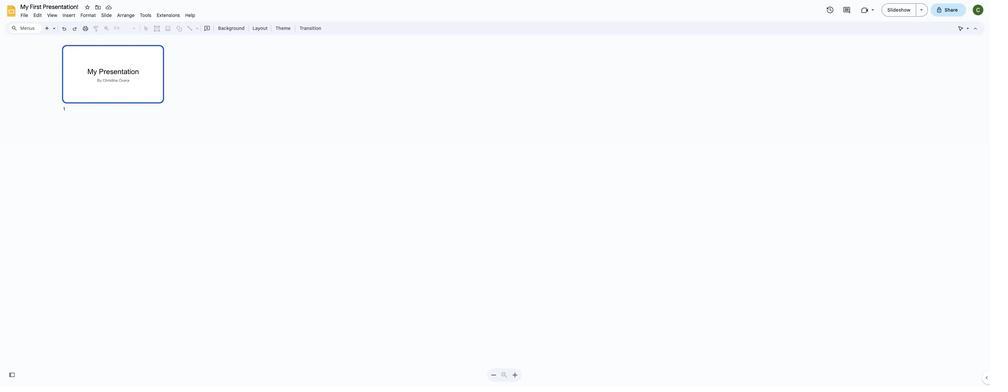 Task type: vqa. For each thing, say whether or not it's contained in the screenshot.
required question element
no



Task type: describe. For each thing, give the bounding box(es) containing it.
slide
[[101, 12, 112, 18]]

tools menu item
[[137, 11, 154, 19]]

theme
[[276, 25, 291, 31]]

background
[[218, 25, 244, 31]]

application containing slideshow
[[0, 0, 990, 387]]

file
[[21, 12, 28, 18]]

shape image
[[175, 24, 183, 33]]

Star checkbox
[[83, 3, 92, 12]]

arrange menu item
[[114, 11, 137, 19]]

extensions menu item
[[154, 11, 183, 19]]

insert menu item
[[60, 11, 78, 19]]

view menu item
[[45, 11, 60, 19]]

Zoom text field
[[113, 24, 132, 33]]

insert
[[63, 12, 75, 18]]

format
[[81, 12, 96, 18]]

arrange
[[117, 12, 135, 18]]

slide menu item
[[99, 11, 114, 19]]

menu bar inside menu bar banner
[[18, 9, 198, 20]]

new slide with layout image
[[51, 24, 56, 26]]

Zoom field
[[112, 24, 138, 33]]



Task type: locate. For each thing, give the bounding box(es) containing it.
slideshow
[[887, 7, 910, 13]]

share
[[945, 7, 958, 13]]

extensions
[[157, 12, 180, 18]]

menu bar containing file
[[18, 9, 198, 20]]

slideshow button
[[882, 3, 916, 17]]

tools
[[140, 12, 151, 18]]

main toolbar
[[41, 23, 325, 33]]

help
[[185, 12, 195, 18]]

help menu item
[[183, 11, 198, 19]]

Rename text field
[[18, 3, 82, 11]]

toolbar
[[487, 369, 522, 382]]

background button
[[215, 23, 247, 33]]

start slideshow (⌘+enter) image
[[920, 9, 923, 11]]

layout
[[252, 25, 268, 31]]

transition
[[300, 25, 321, 31]]

insert image image
[[164, 24, 172, 33]]

layout button
[[250, 23, 270, 33]]

file menu item
[[18, 11, 31, 19]]

menu bar banner
[[0, 0, 990, 387]]

format menu item
[[78, 11, 99, 19]]

navigation
[[0, 38, 990, 387]]

theme button
[[273, 23, 294, 33]]

view
[[47, 12, 57, 18]]

menu bar
[[18, 9, 198, 20]]

share button
[[930, 3, 966, 17]]

edit
[[33, 12, 42, 18]]

Menus field
[[8, 24, 42, 33]]

mode and view toolbar
[[955, 22, 981, 35]]

edit menu item
[[31, 11, 45, 19]]

reset thumbnail size image
[[500, 371, 508, 379]]

transition button
[[297, 23, 324, 33]]

application
[[0, 0, 990, 387]]

decrease thumbnail size image
[[490, 371, 498, 379]]

increase thumbnail size image
[[511, 371, 519, 379]]



